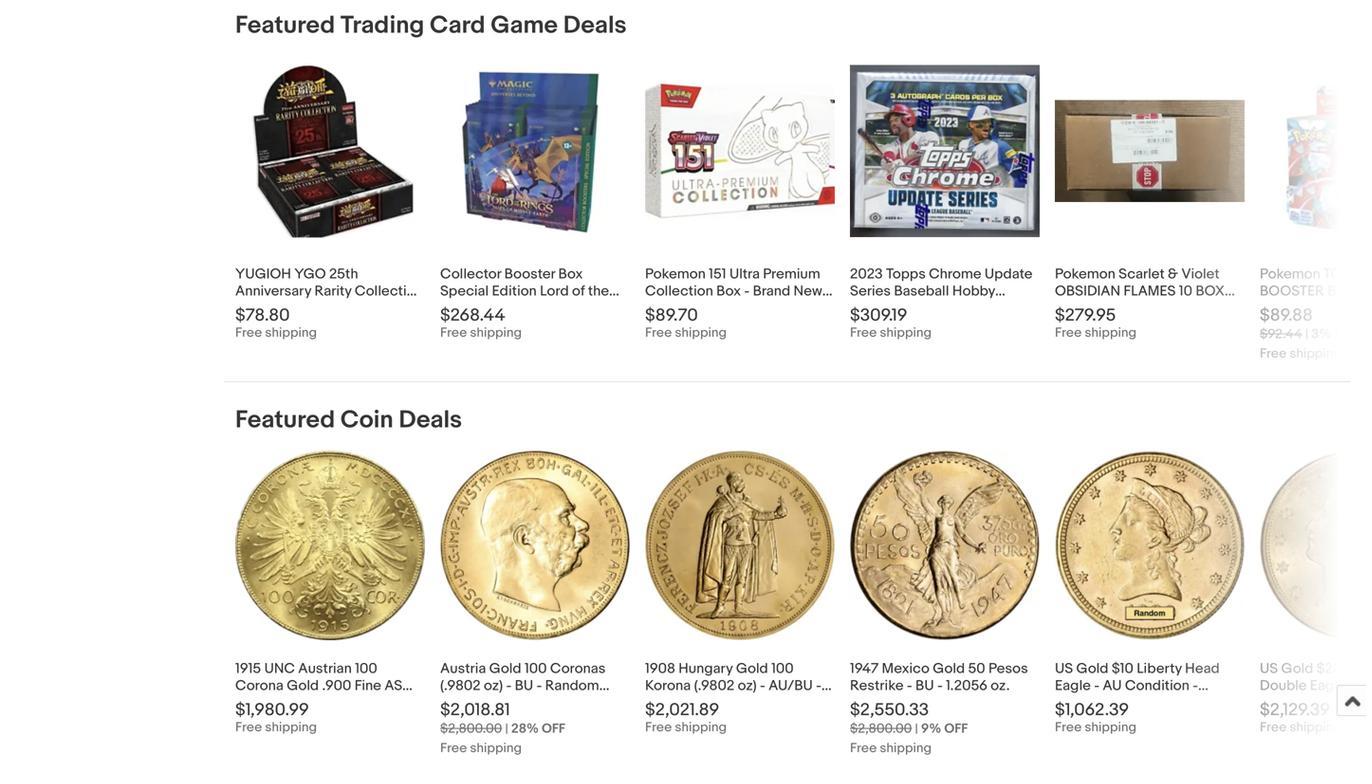 Task type: describe. For each thing, give the bounding box(es) containing it.
$20
[[1317, 661, 1342, 678]]

0.9802
[[235, 695, 281, 712]]

us gold $10 liberty head eagle - au condition - random date image
[[1055, 451, 1245, 641]]

box inside collector booster box special edition lord of the rings volume 2 mtg sealed
[[559, 266, 583, 283]]

date inside us gold $10 liberty head eagle - au condition - random date
[[1113, 695, 1143, 712]]

- inside pokemon 151 ultra premium collection box - brand new and factory sealed
[[744, 283, 750, 300]]

- left au/bu on the right bottom
[[760, 678, 766, 695]]

asw
[[385, 678, 416, 695]]

$1,980.99
[[235, 700, 309, 721]]

shipping for $89.70
[[675, 325, 727, 341]]

$92.44
[[1260, 327, 1303, 343]]

featured for featured coin deals
[[235, 406, 335, 435]]

head
[[1186, 661, 1220, 678]]

off for $2,018.81
[[542, 721, 566, 738]]

card
[[430, 11, 486, 40]]

1 vertical spatial deals
[[399, 406, 462, 435]]

us for $2,129.39
[[1260, 661, 1279, 678]]

free for $1,980.99
[[235, 720, 262, 736]]

free for $78.80
[[235, 325, 262, 341]]

1947 mexico gold 50 pesos restrike - bu - 1.2056 oz. image
[[850, 451, 1040, 641]]

austria gold 100 coronas (.9802 oz) - bu - random date
[[440, 661, 606, 712]]

hungary
[[679, 661, 733, 678]]

yugioh ygo 25th anniversary rarity collection booster box 24 packs sealed new image
[[235, 64, 425, 238]]

featured for featured trading card game deals
[[235, 11, 335, 40]]

restrike inside 1947 mexico gold 50 pesos restrike - bu - 1.2056 oz. $2,550.33 $2,800.00 | 9% off free shipping
[[850, 678, 904, 695]]

brand
[[753, 283, 791, 300]]

coronas
[[550, 661, 606, 678]]

chrome
[[929, 266, 982, 283]]

oz
[[284, 695, 299, 712]]

random inside us gold $10 liberty head eagle - au condition - random date
[[1055, 695, 1110, 712]]

au/bu
[[769, 678, 813, 695]]

featured coin deals
[[235, 406, 462, 435]]

collector booster box special edition lord of the rings volume 2 mtg sealed
[[440, 266, 622, 317]]

- right au/bu on the right bottom
[[816, 678, 822, 695]]

collector
[[440, 266, 501, 283]]

korona
[[645, 678, 691, 695]]

$279.95 free shipping
[[1055, 305, 1137, 341]]

rings
[[440, 300, 477, 317]]

- up $2,018.81
[[506, 678, 512, 695]]

gold inside "1908 hungary gold 100 korona (.9802 oz) - au/bu - restrike"
[[736, 661, 769, 678]]

condition
[[1126, 678, 1190, 695]]

game
[[491, 11, 558, 40]]

$2,800.00 text field for $2,550.33
[[850, 721, 912, 738]]

- left 1.2056
[[938, 678, 943, 695]]

fine
[[355, 678, 381, 695]]

corona
[[235, 678, 284, 695]]

mtg
[[544, 300, 574, 317]]

- left au
[[1095, 678, 1100, 695]]

oz) inside "1908 hungary gold 100 korona (.9802 oz) - au/bu - restrike"
[[738, 678, 757, 695]]

$2,800.00 text field for $2,018.81
[[440, 721, 502, 738]]

$2,800.00 inside $2,018.81 $2,800.00 | 28% off free shipping
[[440, 721, 502, 738]]

1947 mexico gold 50 pesos restrike - bu - 1.2056 oz. $2,550.33 $2,800.00 | 9% off free shipping
[[850, 661, 1029, 757]]

series
[[850, 283, 891, 300]]

gold inside 1947 mexico gold 50 pesos restrike - bu - 1.2056 oz. $2,550.33 $2,800.00 | 9% off free shipping
[[933, 661, 965, 678]]

gold inside the us gold $20 libe
[[1282, 661, 1314, 678]]

2023
[[850, 266, 883, 283]]

$1,980.99 free shipping
[[235, 700, 317, 736]]

eagle
[[1055, 678, 1091, 695]]

gold inside 1915 unc austrian 100 corona gold .900 fine asw 0.9802 oz - restrike
[[287, 678, 319, 695]]

us gold $20 libe
[[1260, 661, 1367, 712]]

free for $1,062.39
[[1055, 720, 1082, 736]]

liberty
[[1137, 661, 1182, 678]]

shipping for $78.80
[[265, 325, 317, 341]]

hobby
[[953, 283, 996, 300]]

$89.88
[[1260, 305, 1313, 326]]

$2,021.89
[[645, 700, 720, 721]]

| for $89.88
[[1306, 327, 1309, 343]]

$2,021.89 free shipping
[[645, 700, 727, 736]]

free inside 1947 mexico gold 50 pesos restrike - bu - 1.2056 oz. $2,550.33 $2,800.00 | 9% off free shipping
[[850, 741, 877, 757]]

- right condition
[[1193, 678, 1199, 695]]

100 for $2,021.89
[[772, 661, 794, 678]]

pokemon tcg pa
[[1260, 266, 1367, 317]]

free for $89.70
[[645, 325, 672, 341]]

date inside austria gold 100 coronas (.9802 oz) - bu - random date
[[440, 695, 471, 712]]

mexico
[[882, 661, 930, 678]]

9%
[[921, 721, 942, 738]]

$279.95
[[1055, 305, 1117, 326]]

1908 hungary gold 100 korona (.9802 oz) - au/bu - restrike image
[[645, 451, 835, 641]]

2
[[533, 300, 540, 317]]

$78.80 free shipping
[[235, 305, 317, 341]]

(.9802 inside austria gold 100 coronas (.9802 oz) - bu - random date
[[440, 678, 481, 695]]

jumbo
[[850, 300, 896, 317]]

$2,129.39
[[1260, 700, 1331, 721]]

shipping for $2,129.39
[[1290, 720, 1342, 736]]

$309.19 free shipping
[[850, 305, 932, 341]]

1947
[[850, 661, 879, 678]]

pokemon 151 ultra premium collection box - brand new and factory sealed image
[[645, 56, 835, 246]]

1908 hungary gold 100 korona (.9802 oz) - au/bu - restrike
[[645, 661, 822, 712]]

bu for austria gold 100 coronas (.9802 oz) - bu - random date
[[515, 678, 534, 695]]

- left coronas
[[537, 678, 542, 695]]

bu for 1947 mexico gold 50 pesos restrike - bu - 1.2056 oz. $2,550.33 $2,800.00 | 9% off free shipping
[[916, 678, 934, 695]]

.900
[[322, 678, 352, 695]]

1915 unc austrian 100 corona gold .900 fine asw 0.9802 oz - restrike
[[235, 661, 416, 712]]

| for $2,018.81
[[505, 721, 508, 738]]

tcg
[[1324, 266, 1354, 283]]



Task type: vqa. For each thing, say whether or not it's contained in the screenshot.
RETURNS:
no



Task type: locate. For each thing, give the bounding box(es) containing it.
2 horizontal spatial 100
[[772, 661, 794, 678]]

random inside austria gold 100 coronas (.9802 oz) - bu - random date
[[545, 678, 599, 695]]

1 horizontal spatial $2,800.00 text field
[[850, 721, 912, 738]]

100
[[355, 661, 378, 678], [525, 661, 547, 678], [772, 661, 794, 678]]

free for $2,129.39
[[1260, 720, 1287, 736]]

restrike inside "1908 hungary gold 100 korona (.9802 oz) - au/bu - restrike"
[[645, 695, 699, 712]]

1 horizontal spatial (.9802
[[694, 678, 735, 695]]

(.9802 up $2,018.81
[[440, 678, 481, 695]]

1 horizontal spatial random
[[1055, 695, 1110, 712]]

0 horizontal spatial pokemon
[[645, 266, 706, 283]]

100 inside 1915 unc austrian 100 corona gold .900 fine asw 0.9802 oz - restrike
[[355, 661, 378, 678]]

0 horizontal spatial random
[[545, 678, 599, 695]]

$89.88 $92.44 | 3% off free shipping
[[1260, 305, 1359, 362]]

oz.
[[991, 678, 1010, 695]]

1915 unc austrian 100 corona gold .900 fine asw 0.9802 oz - restrike image
[[235, 451, 425, 641]]

free inside $2,129.39 free shipping
[[1260, 720, 1287, 736]]

shipping inside $309.19 free shipping
[[880, 325, 932, 341]]

0 vertical spatial featured
[[235, 11, 335, 40]]

shipping inside $89.88 $92.44 | 3% off free shipping
[[1290, 346, 1342, 362]]

$2,800.00 text field down $2,018.81
[[440, 721, 502, 738]]

sealed inside pokemon 151 ultra premium collection box - brand new and factory sealed
[[724, 300, 769, 317]]

0 horizontal spatial us
[[1055, 661, 1074, 678]]

shipping inside $279.95 free shipping
[[1085, 325, 1137, 341]]

1 bu from the left
[[515, 678, 534, 695]]

2 (.9802 from the left
[[694, 678, 735, 695]]

1 vertical spatial featured
[[235, 406, 335, 435]]

austria gold 100 coronas (.9802 oz) - bu - random date image
[[440, 451, 630, 641]]

$2,800.00 inside 1947 mexico gold 50 pesos restrike - bu - 1.2056 oz. $2,550.33 $2,800.00 | 9% off free shipping
[[850, 721, 912, 738]]

pokemon up "$89.88"
[[1260, 266, 1321, 283]]

bu
[[515, 678, 534, 695], [916, 678, 934, 695]]

1 featured from the top
[[235, 11, 335, 40]]

lord
[[540, 283, 569, 300]]

restrike inside 1915 unc austrian 100 corona gold .900 fine asw 0.9802 oz - restrike
[[311, 695, 365, 712]]

free inside $78.80 free shipping
[[235, 325, 262, 341]]

the
[[588, 283, 609, 300]]

1 horizontal spatial date
[[1113, 695, 1143, 712]]

|
[[1306, 327, 1309, 343], [505, 721, 508, 738], [915, 721, 919, 738]]

free inside the $1,980.99 free shipping
[[235, 720, 262, 736]]

0 horizontal spatial $2,800.00
[[440, 721, 502, 738]]

shipping for $2,021.89
[[675, 720, 727, 736]]

shipping inside 1947 mexico gold 50 pesos restrike - bu - 1.2056 oz. $2,550.33 $2,800.00 | 9% off free shipping
[[880, 741, 932, 757]]

trading
[[341, 11, 425, 40]]

1 date from the left
[[440, 695, 471, 712]]

(.9802 up $2,021.89 on the bottom
[[694, 678, 735, 695]]

1 horizontal spatial 100
[[525, 661, 547, 678]]

shipping for $1,062.39
[[1085, 720, 1137, 736]]

libe
[[1346, 661, 1367, 678]]

pokemon inside pokemon 151 ultra premium collection box - brand new and factory sealed
[[645, 266, 706, 283]]

off right 9%
[[945, 721, 968, 738]]

bu inside austria gold 100 coronas (.9802 oz) - bu - random date
[[515, 678, 534, 695]]

$2,018.81
[[440, 700, 510, 721]]

$92.44 text field
[[1260, 327, 1303, 343]]

us up $1,062.39
[[1055, 661, 1074, 678]]

us inside us gold $10 liberty head eagle - au condition - random date
[[1055, 661, 1074, 678]]

off inside $89.88 $92.44 | 3% off free shipping
[[1335, 327, 1359, 343]]

box
[[559, 266, 583, 283], [717, 283, 741, 300], [899, 300, 923, 317]]

1908
[[645, 661, 676, 678]]

pokemon for $89.70
[[645, 266, 706, 283]]

premium
[[763, 266, 821, 283]]

shipping inside $1,062.39 free shipping
[[1085, 720, 1137, 736]]

$268.44
[[440, 305, 506, 326]]

coin
[[341, 406, 394, 435]]

sealed down ultra
[[724, 300, 769, 317]]

factory
[[673, 300, 721, 317]]

pokemon
[[645, 266, 706, 283], [1260, 266, 1321, 283]]

pokemon up and at the left top of the page
[[645, 266, 706, 283]]

unc
[[264, 661, 295, 678]]

$89.70 free shipping
[[645, 305, 727, 341]]

1 horizontal spatial us
[[1260, 661, 1279, 678]]

100 for $1,980.99
[[355, 661, 378, 678]]

restrike down 1908
[[645, 695, 699, 712]]

us
[[1055, 661, 1074, 678], [1260, 661, 1279, 678]]

$2,800.00 down $2,550.33
[[850, 721, 912, 738]]

2 horizontal spatial restrike
[[850, 678, 904, 695]]

100 right .900
[[355, 661, 378, 678]]

booster
[[505, 266, 555, 283]]

$2,018.81 $2,800.00 | 28% off free shipping
[[440, 700, 566, 757]]

| left 9%
[[915, 721, 919, 738]]

bu up 28%
[[515, 678, 534, 695]]

us gold $20 liberty head double eagle - almost uncirculated - random date image
[[1260, 451, 1367, 641]]

2 pokemon from the left
[[1260, 266, 1321, 283]]

2 horizontal spatial box
[[899, 300, 923, 317]]

$2,800.00
[[440, 721, 502, 738], [850, 721, 912, 738]]

sealed right mtg
[[577, 300, 622, 317]]

1 horizontal spatial |
[[915, 721, 919, 738]]

us up $2,129.39 at the bottom
[[1260, 661, 1279, 678]]

box inside 2023 topps chrome update series baseball hobby jumbo box
[[899, 300, 923, 317]]

| inside 1947 mexico gold 50 pesos restrike - bu - 1.2056 oz. $2,550.33 $2,800.00 | 9% off free shipping
[[915, 721, 919, 738]]

box left brand
[[717, 283, 741, 300]]

(.9802
[[440, 678, 481, 695], [694, 678, 735, 695]]

gold left $20
[[1282, 661, 1314, 678]]

of
[[572, 283, 585, 300]]

$2,129.39 free shipping
[[1260, 700, 1342, 736]]

| left 28%
[[505, 721, 508, 738]]

gold left 50
[[933, 661, 965, 678]]

1 $2,800.00 text field from the left
[[440, 721, 502, 738]]

featured
[[235, 11, 335, 40], [235, 406, 335, 435]]

free inside $89.88 $92.44 | 3% off free shipping
[[1260, 346, 1287, 362]]

off inside $2,018.81 $2,800.00 | 28% off free shipping
[[542, 721, 566, 738]]

(.9802 inside "1908 hungary gold 100 korona (.9802 oz) - au/bu - restrike"
[[694, 678, 735, 695]]

1 us from the left
[[1055, 661, 1074, 678]]

shipping inside $2,018.81 $2,800.00 | 28% off free shipping
[[470, 741, 522, 757]]

1 $2,800.00 from the left
[[440, 721, 502, 738]]

0 horizontal spatial restrike
[[311, 695, 365, 712]]

$2,800.00 text field
[[440, 721, 502, 738], [850, 721, 912, 738]]

- inside 1915 unc austrian 100 corona gold .900 fine asw 0.9802 oz - restrike
[[302, 695, 308, 712]]

0 vertical spatial deals
[[564, 11, 627, 40]]

100 inside "1908 hungary gold 100 korona (.9802 oz) - au/bu - restrike"
[[772, 661, 794, 678]]

2023 topps chrome update series baseball hobby jumbo box image
[[850, 65, 1040, 237]]

volume
[[480, 300, 529, 317]]

1 oz) from the left
[[484, 678, 503, 695]]

new
[[794, 283, 823, 300]]

deals
[[564, 11, 627, 40], [399, 406, 462, 435]]

1 sealed from the left
[[577, 300, 622, 317]]

free inside $2,021.89 free shipping
[[645, 720, 672, 736]]

shipping for $279.95
[[1085, 325, 1137, 341]]

date
[[440, 695, 471, 712], [1113, 695, 1143, 712]]

au
[[1103, 678, 1122, 695]]

shipping inside $2,129.39 free shipping
[[1290, 720, 1342, 736]]

date down austria
[[440, 695, 471, 712]]

off right 3%
[[1335, 327, 1359, 343]]

pokemon tcg paradox rift booster box 36 packs sealed new image
[[1286, 56, 1367, 246]]

2 featured from the top
[[235, 406, 335, 435]]

deals right the coin
[[399, 406, 462, 435]]

| left 3%
[[1306, 327, 1309, 343]]

$1,062.39 free shipping
[[1055, 700, 1137, 736]]

2 oz) from the left
[[738, 678, 757, 695]]

gold left au/bu on the right bottom
[[736, 661, 769, 678]]

and
[[645, 300, 670, 317]]

1 horizontal spatial sealed
[[724, 300, 769, 317]]

free inside $268.44 free shipping
[[440, 325, 467, 341]]

gold left .900
[[287, 678, 319, 695]]

gold left $10
[[1077, 661, 1109, 678]]

baseball
[[894, 283, 950, 300]]

1.2056
[[946, 678, 988, 695]]

100 right hungary
[[772, 661, 794, 678]]

2 sealed from the left
[[724, 300, 769, 317]]

shipping inside $268.44 free shipping
[[470, 325, 522, 341]]

| inside $89.88 $92.44 | 3% off free shipping
[[1306, 327, 1309, 343]]

1 pokemon from the left
[[645, 266, 706, 283]]

free for $2,021.89
[[645, 720, 672, 736]]

box inside pokemon 151 ultra premium collection box - brand new and factory sealed
[[717, 283, 741, 300]]

2 $2,800.00 from the left
[[850, 721, 912, 738]]

shipping
[[265, 325, 317, 341], [470, 325, 522, 341], [675, 325, 727, 341], [880, 325, 932, 341], [1085, 325, 1137, 341], [1290, 346, 1342, 362], [265, 720, 317, 736], [675, 720, 727, 736], [1085, 720, 1137, 736], [1290, 720, 1342, 736], [470, 741, 522, 757], [880, 741, 932, 757]]

shipping for $309.19
[[880, 325, 932, 341]]

2 horizontal spatial |
[[1306, 327, 1309, 343]]

deals right game
[[564, 11, 627, 40]]

$10
[[1112, 661, 1134, 678]]

0 horizontal spatial oz)
[[484, 678, 503, 695]]

featured trading card game deals
[[235, 11, 627, 40]]

0 horizontal spatial sealed
[[577, 300, 622, 317]]

1 horizontal spatial off
[[945, 721, 968, 738]]

$2,550.33
[[850, 700, 929, 721]]

restrike up $2,550.33
[[850, 678, 904, 695]]

2 us from the left
[[1260, 661, 1279, 678]]

0 horizontal spatial $2,800.00 text field
[[440, 721, 502, 738]]

gold inside austria gold 100 coronas (.9802 oz) - bu - random date
[[489, 661, 522, 678]]

off
[[1335, 327, 1359, 343], [542, 721, 566, 738], [945, 721, 968, 738]]

free inside $89.70 free shipping
[[645, 325, 672, 341]]

date down $10
[[1113, 695, 1143, 712]]

restrike
[[850, 678, 904, 695], [311, 695, 365, 712], [645, 695, 699, 712]]

2 horizontal spatial off
[[1335, 327, 1359, 343]]

shipping inside $2,021.89 free shipping
[[675, 720, 727, 736]]

oz) left au/bu on the right bottom
[[738, 678, 757, 695]]

- up $2,550.33
[[907, 678, 913, 695]]

-
[[744, 283, 750, 300], [506, 678, 512, 695], [537, 678, 542, 695], [760, 678, 766, 695], [816, 678, 822, 695], [907, 678, 913, 695], [938, 678, 943, 695], [1095, 678, 1100, 695], [1193, 678, 1199, 695], [302, 695, 308, 712]]

2 100 from the left
[[525, 661, 547, 678]]

pokemon inside pokemon tcg pa
[[1260, 266, 1321, 283]]

0 horizontal spatial box
[[559, 266, 583, 283]]

28%
[[511, 721, 539, 738]]

us for $1,062.39
[[1055, 661, 1074, 678]]

pokemon scarlet & violet obsidian flames 10 box elite trainer box sealed case image
[[1055, 100, 1245, 202]]

2 date from the left
[[1113, 695, 1143, 712]]

gold right austria
[[489, 661, 522, 678]]

$2,800.00 text field down $2,550.33
[[850, 721, 912, 738]]

bu left 1.2056
[[916, 678, 934, 695]]

50
[[969, 661, 986, 678]]

pesos
[[989, 661, 1029, 678]]

off right 28%
[[542, 721, 566, 738]]

| inside $2,018.81 $2,800.00 | 28% off free shipping
[[505, 721, 508, 738]]

shipping inside $89.70 free shipping
[[675, 325, 727, 341]]

ultra
[[730, 266, 760, 283]]

shipping for $268.44
[[470, 325, 522, 341]]

special
[[440, 283, 489, 300]]

gold
[[489, 661, 522, 678], [736, 661, 769, 678], [933, 661, 965, 678], [1077, 661, 1109, 678], [1282, 661, 1314, 678], [287, 678, 319, 695]]

austria
[[440, 661, 486, 678]]

$78.80
[[235, 305, 290, 326]]

$309.19
[[850, 305, 908, 326]]

off inside 1947 mexico gold 50 pesos restrike - bu - 1.2056 oz. $2,550.33 $2,800.00 | 9% off free shipping
[[945, 721, 968, 738]]

topps
[[886, 266, 926, 283]]

pokemon for $89.88
[[1260, 266, 1321, 283]]

shipping inside $78.80 free shipping
[[265, 325, 317, 341]]

2 $2,800.00 text field from the left
[[850, 721, 912, 738]]

0 horizontal spatial (.9802
[[440, 678, 481, 695]]

1 horizontal spatial oz)
[[738, 678, 757, 695]]

us inside the us gold $20 libe
[[1260, 661, 1279, 678]]

$89.70
[[645, 305, 698, 326]]

1 horizontal spatial box
[[717, 283, 741, 300]]

1 horizontal spatial pokemon
[[1260, 266, 1321, 283]]

sealed inside collector booster box special edition lord of the rings volume 2 mtg sealed
[[577, 300, 622, 317]]

2 bu from the left
[[916, 678, 934, 695]]

oz) inside austria gold 100 coronas (.9802 oz) - bu - random date
[[484, 678, 503, 695]]

- left brand
[[744, 283, 750, 300]]

free inside $309.19 free shipping
[[850, 325, 877, 341]]

1915
[[235, 661, 261, 678]]

1 horizontal spatial restrike
[[645, 695, 699, 712]]

1 100 from the left
[[355, 661, 378, 678]]

shipping for $1,980.99
[[265, 720, 317, 736]]

restrike down austrian
[[311, 695, 365, 712]]

151
[[709, 266, 727, 283]]

austrian
[[298, 661, 352, 678]]

3%
[[1312, 327, 1332, 343]]

free inside $1,062.39 free shipping
[[1055, 720, 1082, 736]]

collection
[[645, 283, 714, 300]]

0 horizontal spatial |
[[505, 721, 508, 738]]

box left the
[[559, 266, 583, 283]]

free for $309.19
[[850, 325, 877, 341]]

100 left coronas
[[525, 661, 547, 678]]

shipping inside the $1,980.99 free shipping
[[265, 720, 317, 736]]

1 (.9802 from the left
[[440, 678, 481, 695]]

pokemon 151 ultra premium collection box - brand new and factory sealed
[[645, 266, 823, 317]]

random
[[545, 678, 599, 695], [1055, 695, 1110, 712]]

$1,062.39
[[1055, 700, 1129, 721]]

box down topps
[[899, 300, 923, 317]]

edition
[[492, 283, 537, 300]]

collector booster box special edition lord of the rings volume 2 mtg sealed image
[[440, 56, 630, 246]]

free inside $2,018.81 $2,800.00 | 28% off free shipping
[[440, 741, 467, 757]]

free
[[235, 325, 262, 341], [440, 325, 467, 341], [645, 325, 672, 341], [850, 325, 877, 341], [1055, 325, 1082, 341], [1260, 346, 1287, 362], [235, 720, 262, 736], [645, 720, 672, 736], [1055, 720, 1082, 736], [1260, 720, 1287, 736], [440, 741, 467, 757], [850, 741, 877, 757]]

off for $89.88
[[1335, 327, 1359, 343]]

3 100 from the left
[[772, 661, 794, 678]]

0 horizontal spatial deals
[[399, 406, 462, 435]]

100 inside austria gold 100 coronas (.9802 oz) - bu - random date
[[525, 661, 547, 678]]

free for $268.44
[[440, 325, 467, 341]]

free for $279.95
[[1055, 325, 1082, 341]]

bu inside 1947 mexico gold 50 pesos restrike - bu - 1.2056 oz. $2,550.33 $2,800.00 | 9% off free shipping
[[916, 678, 934, 695]]

0 horizontal spatial date
[[440, 695, 471, 712]]

$268.44 free shipping
[[440, 305, 522, 341]]

1 horizontal spatial bu
[[916, 678, 934, 695]]

2023 topps chrome update series baseball hobby jumbo box
[[850, 266, 1033, 317]]

- right oz
[[302, 695, 308, 712]]

0 horizontal spatial 100
[[355, 661, 378, 678]]

1 horizontal spatial $2,800.00
[[850, 721, 912, 738]]

gold inside us gold $10 liberty head eagle - au condition - random date
[[1077, 661, 1109, 678]]

us gold $10 liberty head eagle - au condition - random date
[[1055, 661, 1220, 712]]

1 horizontal spatial deals
[[564, 11, 627, 40]]

0 horizontal spatial off
[[542, 721, 566, 738]]

update
[[985, 266, 1033, 283]]

0 horizontal spatial bu
[[515, 678, 534, 695]]

$2,800.00 down $2,018.81
[[440, 721, 502, 738]]

oz) up $2,018.81
[[484, 678, 503, 695]]

oz)
[[484, 678, 503, 695], [738, 678, 757, 695]]

free inside $279.95 free shipping
[[1055, 325, 1082, 341]]

pa
[[1357, 266, 1367, 283]]



